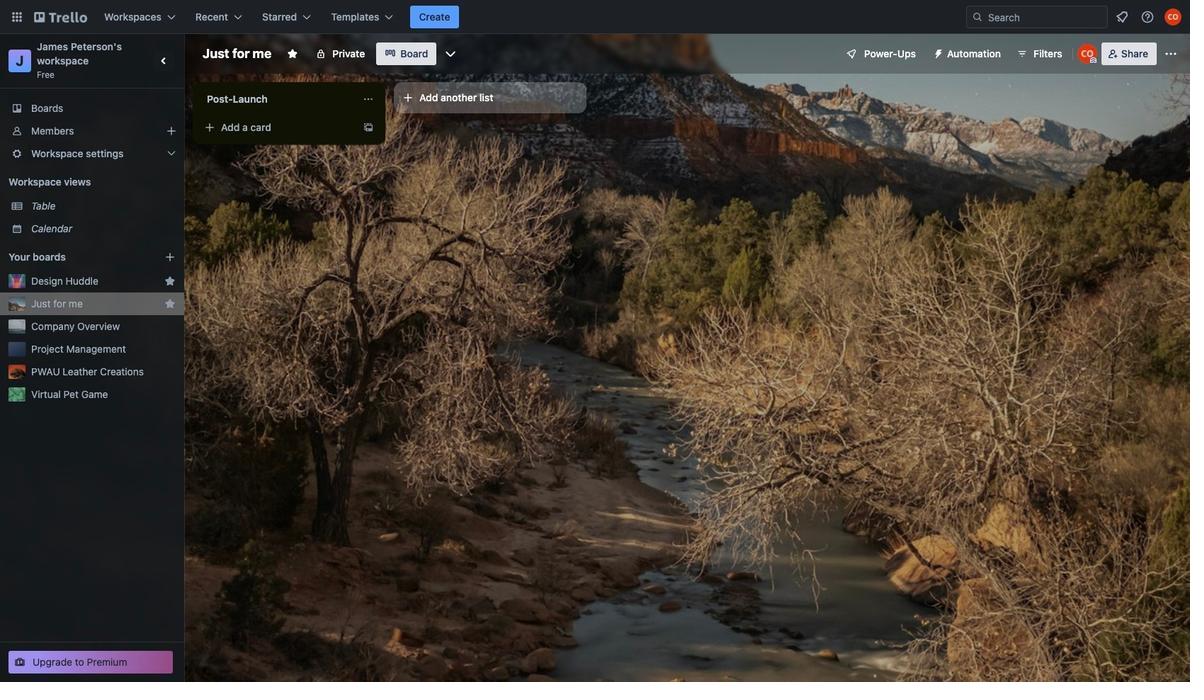 Task type: vqa. For each thing, say whether or not it's contained in the screenshot.
the Show menu image
yes



Task type: locate. For each thing, give the bounding box(es) containing it.
0 horizontal spatial christina overa (christinaovera) image
[[1078, 44, 1097, 64]]

0 vertical spatial christina overa (christinaovera) image
[[1165, 9, 1182, 26]]

Board name text field
[[196, 43, 279, 65]]

1 horizontal spatial christina overa (christinaovera) image
[[1165, 9, 1182, 26]]

0 vertical spatial starred icon image
[[164, 276, 176, 287]]

back to home image
[[34, 6, 87, 28]]

workspace navigation collapse icon image
[[154, 51, 174, 71]]

this member is an admin of this board. image
[[1090, 57, 1097, 64]]

christina overa (christinaovera) image
[[1165, 9, 1182, 26], [1078, 44, 1097, 64]]

0 notifications image
[[1114, 9, 1131, 26]]

None text field
[[198, 88, 357, 111]]

create from template… image
[[363, 122, 374, 133]]

search image
[[972, 11, 983, 23]]

show menu image
[[1164, 47, 1178, 61]]

customize views image
[[444, 47, 458, 61]]

christina overa (christinaovera) image right 'open information menu' image
[[1165, 9, 1182, 26]]

christina overa (christinaovera) image down search field
[[1078, 44, 1097, 64]]

1 vertical spatial starred icon image
[[164, 298, 176, 310]]

starred icon image
[[164, 276, 176, 287], [164, 298, 176, 310]]



Task type: describe. For each thing, give the bounding box(es) containing it.
sm image
[[927, 43, 947, 62]]

primary element
[[0, 0, 1190, 34]]

open information menu image
[[1141, 10, 1155, 24]]

1 vertical spatial christina overa (christinaovera) image
[[1078, 44, 1097, 64]]

Search field
[[983, 7, 1107, 27]]

add board image
[[164, 252, 176, 263]]

star or unstar board image
[[287, 48, 298, 60]]

your boards with 6 items element
[[9, 249, 143, 266]]

1 starred icon image from the top
[[164, 276, 176, 287]]

2 starred icon image from the top
[[164, 298, 176, 310]]



